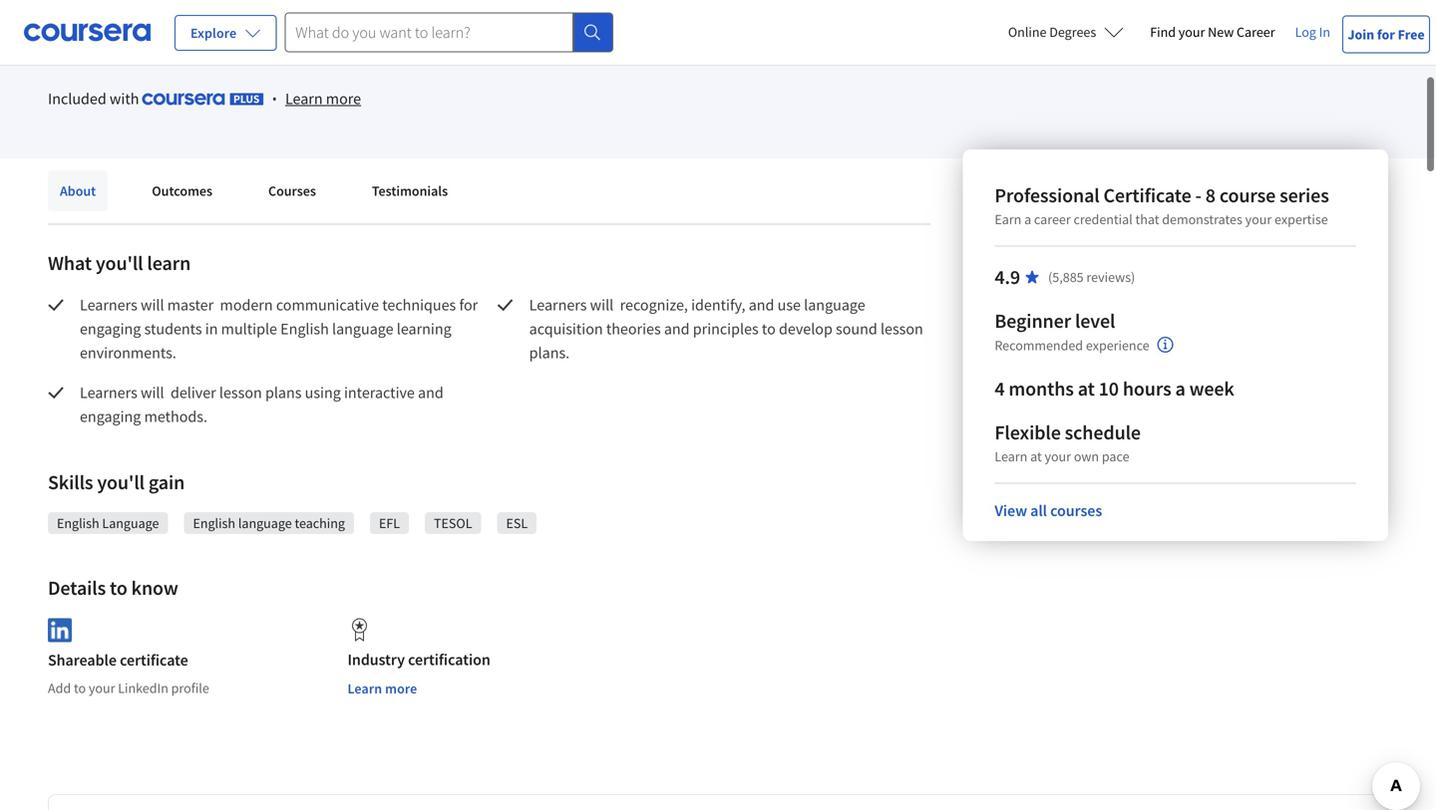 Task type: vqa. For each thing, say whether or not it's contained in the screenshot.
4
yes



Task type: describe. For each thing, give the bounding box(es) containing it.
included with
[[48, 89, 142, 109]]

enrolled
[[151, 17, 206, 37]]

4
[[995, 377, 1005, 401]]

profile
[[171, 679, 209, 697]]

to inside shareable certificate add to your linkedin profile
[[74, 679, 86, 697]]

what you'll learn
[[48, 251, 191, 276]]

view all courses link
[[995, 501, 1102, 521]]

career
[[1034, 210, 1071, 228]]

what
[[48, 251, 92, 276]]

59,655
[[48, 17, 95, 37]]

plans
[[265, 383, 302, 403]]

learn for flexible
[[995, 448, 1028, 466]]

1 vertical spatial to
[[110, 576, 127, 601]]

experience
[[1086, 337, 1150, 354]]

hours
[[1123, 377, 1172, 401]]

you'll for skills
[[97, 470, 145, 495]]

online degrees
[[1008, 23, 1096, 41]]

your inside shareable certificate add to your linkedin profile
[[89, 679, 115, 697]]

using
[[305, 383, 341, 403]]

online
[[1008, 23, 1047, 41]]

online degrees button
[[992, 10, 1140, 54]]

reviews)
[[1087, 268, 1135, 286]]

linkedin
[[118, 679, 168, 697]]

59,655 already enrolled
[[48, 17, 206, 37]]

tesol
[[434, 515, 472, 533]]

4 months at 10 hours a week
[[995, 377, 1235, 401]]

deliver
[[171, 383, 216, 403]]

shareable
[[48, 651, 117, 671]]

and inside learners will  deliver lesson plans using interactive and engaging methods.
[[418, 383, 444, 403]]

will for engaging
[[141, 383, 164, 403]]

flexible schedule learn at your own pace
[[995, 420, 1141, 466]]

with
[[110, 89, 139, 109]]

skills
[[48, 470, 93, 495]]

degrees
[[1050, 23, 1096, 41]]

series
[[1280, 183, 1329, 208]]

10
[[1099, 377, 1119, 401]]

2 horizontal spatial and
[[749, 295, 774, 315]]

that
[[1136, 210, 1159, 228]]

gain
[[148, 470, 185, 495]]

professional certificate - 8 course series earn a career credential that demonstrates your expertise
[[995, 183, 1329, 228]]

join
[[1348, 25, 1375, 43]]

flexible
[[995, 420, 1061, 445]]

demonstrates
[[1162, 210, 1243, 228]]

0 vertical spatial for
[[1377, 25, 1395, 43]]

english language teaching
[[193, 515, 345, 533]]

own
[[1074, 448, 1099, 466]]

(5,885
[[1048, 268, 1084, 286]]

explore
[[191, 24, 237, 42]]

english for english language
[[57, 515, 99, 533]]

outcomes link
[[140, 171, 224, 211]]

acquisition
[[529, 319, 603, 339]]

coursera image
[[24, 16, 151, 48]]

log
[[1295, 23, 1316, 41]]

find your new career link
[[1140, 20, 1285, 45]]

your inside flexible schedule learn at your own pace
[[1045, 448, 1071, 466]]

log in
[[1295, 23, 1331, 41]]

What do you want to learn? text field
[[285, 12, 574, 52]]

courses link
[[256, 171, 328, 211]]

included
[[48, 89, 106, 109]]

4.9
[[995, 265, 1020, 290]]

courses
[[1050, 501, 1102, 521]]

1 horizontal spatial at
[[1078, 377, 1095, 401]]

recommended experience
[[995, 337, 1150, 354]]

log in link
[[1285, 20, 1341, 44]]

8
[[1206, 183, 1216, 208]]

interactive
[[344, 383, 415, 403]]

sound
[[836, 319, 877, 339]]

shareable certificate add to your linkedin profile
[[48, 651, 209, 697]]

information about difficulty level pre-requisites. image
[[1158, 337, 1174, 353]]

testimonials link
[[360, 171, 460, 211]]

skills you'll gain
[[48, 470, 185, 495]]

engaging inside learners will  deliver lesson plans using interactive and engaging methods.
[[80, 407, 141, 427]]

industry certification learn more
[[348, 650, 490, 698]]

learning
[[397, 319, 451, 339]]

find your new career
[[1150, 23, 1275, 41]]

engaging inside learners will master  modern communicative techniques for engaging students in multiple english language learning environments.
[[80, 319, 141, 339]]

join for free
[[1348, 25, 1425, 43]]

identify,
[[691, 295, 746, 315]]

lesson inside learners will  recognize, identify, and use language acquisition theories and principles to develop sound lesson plans.
[[881, 319, 923, 339]]

english language link
[[57, 514, 159, 534]]

months
[[1009, 377, 1074, 401]]

english for english language teaching
[[193, 515, 235, 533]]

plans.
[[529, 343, 570, 363]]

communicative
[[276, 295, 379, 315]]

more inside industry certification learn more
[[385, 680, 417, 698]]

details to know
[[48, 576, 178, 601]]

learners will  deliver lesson plans using interactive and engaging methods.
[[80, 383, 447, 427]]



Task type: locate. For each thing, give the bounding box(es) containing it.
certification
[[408, 650, 490, 670]]

will up methods.
[[141, 383, 164, 403]]

find
[[1150, 23, 1176, 41]]

master
[[167, 295, 214, 315]]

level
[[1075, 309, 1115, 334]]

your
[[1179, 23, 1205, 41], [1245, 210, 1272, 228], [1045, 448, 1071, 466], [89, 679, 115, 697]]

0 vertical spatial language
[[804, 295, 865, 315]]

engaging left methods.
[[80, 407, 141, 427]]

english down "skills"
[[57, 515, 99, 533]]

1 vertical spatial you'll
[[97, 470, 145, 495]]

language
[[102, 515, 159, 533]]

learners for learners will master  modern communicative techniques for engaging students in multiple english language learning environments.
[[80, 295, 137, 315]]

your left own
[[1045, 448, 1071, 466]]

1 horizontal spatial for
[[1377, 25, 1395, 43]]

learners inside learners will master  modern communicative techniques for engaging students in multiple english language learning environments.
[[80, 295, 137, 315]]

1 vertical spatial engaging
[[80, 407, 141, 427]]

1 horizontal spatial to
[[110, 576, 127, 601]]

1 vertical spatial learn
[[995, 448, 1028, 466]]

1 vertical spatial for
[[459, 295, 478, 315]]

2 vertical spatial to
[[74, 679, 86, 697]]

learners inside learners will  recognize, identify, and use language acquisition theories and principles to develop sound lesson plans.
[[529, 295, 587, 315]]

efl
[[379, 515, 400, 533]]

0 vertical spatial engaging
[[80, 319, 141, 339]]

learners down what you'll learn
[[80, 295, 137, 315]]

engaging up environments.
[[80, 319, 141, 339]]

1 horizontal spatial lesson
[[881, 319, 923, 339]]

2 horizontal spatial learn
[[995, 448, 1028, 466]]

1 vertical spatial more
[[385, 680, 417, 698]]

beginner level
[[995, 309, 1115, 334]]

tesol link
[[434, 514, 472, 534]]

None search field
[[285, 12, 613, 52]]

and down recognize,
[[664, 319, 690, 339]]

2 engaging from the top
[[80, 407, 141, 427]]

english right language
[[193, 515, 235, 533]]

coursera plus image
[[142, 93, 264, 105]]

1 horizontal spatial a
[[1175, 377, 1186, 401]]

0 vertical spatial you'll
[[96, 251, 143, 276]]

will inside learners will  deliver lesson plans using interactive and engaging methods.
[[141, 383, 164, 403]]

esl
[[506, 515, 528, 533]]

2 horizontal spatial to
[[762, 319, 776, 339]]

modern
[[220, 295, 273, 315]]

you'll for what
[[96, 251, 143, 276]]

professional
[[995, 183, 1100, 208]]

to right add
[[74, 679, 86, 697]]

efl link
[[379, 514, 400, 534]]

a right earn
[[1024, 210, 1031, 228]]

will
[[141, 295, 164, 315], [590, 295, 614, 315], [141, 383, 164, 403]]

2 horizontal spatial english
[[280, 319, 329, 339]]

earn
[[995, 210, 1022, 228]]

english language
[[57, 515, 159, 533]]

0 vertical spatial a
[[1024, 210, 1031, 228]]

learn more link
[[285, 87, 361, 111]]

course
[[1220, 183, 1276, 208]]

certificate
[[1104, 183, 1192, 208]]

and
[[749, 295, 774, 315], [664, 319, 690, 339], [418, 383, 444, 403]]

1 vertical spatial and
[[664, 319, 690, 339]]

learn down industry
[[348, 680, 382, 698]]

a left week
[[1175, 377, 1186, 401]]

about
[[60, 182, 96, 200]]

schedule
[[1065, 420, 1141, 445]]

testimonials
[[372, 182, 448, 200]]

0 vertical spatial to
[[762, 319, 776, 339]]

learn more button
[[348, 679, 417, 699]]

at left 10 at the top of page
[[1078, 377, 1095, 401]]

0 horizontal spatial at
[[1030, 448, 1042, 466]]

-
[[1195, 183, 1202, 208]]

language left teaching at the bottom
[[238, 515, 292, 533]]

will for students
[[141, 295, 164, 315]]

esl link
[[506, 514, 528, 534]]

all
[[1030, 501, 1047, 521]]

your inside "link"
[[1179, 23, 1205, 41]]

already
[[98, 17, 148, 37]]

0 horizontal spatial more
[[326, 89, 361, 109]]

will inside learners will master  modern communicative techniques for engaging students in multiple english language learning environments.
[[141, 295, 164, 315]]

learn
[[147, 251, 191, 276]]

learners will master  modern communicative techniques for engaging students in multiple english language learning environments.
[[80, 295, 481, 363]]

learners
[[80, 295, 137, 315], [529, 295, 587, 315], [80, 383, 137, 403]]

will up theories
[[590, 295, 614, 315]]

learn inside industry certification learn more
[[348, 680, 382, 698]]

teaching
[[295, 515, 345, 533]]

language down communicative
[[332, 319, 394, 339]]

view
[[995, 501, 1027, 521]]

will for theories
[[590, 295, 614, 315]]

a inside professional certificate - 8 course series earn a career credential that demonstrates your expertise
[[1024, 210, 1031, 228]]

join for free link
[[1343, 15, 1430, 53]]

will up students
[[141, 295, 164, 315]]

develop
[[779, 319, 833, 339]]

2 horizontal spatial language
[[804, 295, 865, 315]]

learn down flexible
[[995, 448, 1028, 466]]

view all courses
[[995, 501, 1102, 521]]

learners up acquisition
[[529, 295, 587, 315]]

2 vertical spatial and
[[418, 383, 444, 403]]

1 vertical spatial language
[[332, 319, 394, 339]]

in
[[1319, 23, 1331, 41]]

english inside learners will master  modern communicative techniques for engaging students in multiple english language learning environments.
[[280, 319, 329, 339]]

learn inside flexible schedule learn at your own pace
[[995, 448, 1028, 466]]

0 vertical spatial lesson
[[881, 319, 923, 339]]

your down course
[[1245, 210, 1272, 228]]

lesson inside learners will  deliver lesson plans using interactive and engaging methods.
[[219, 383, 262, 403]]

week
[[1190, 377, 1235, 401]]

and right interactive
[[418, 383, 444, 403]]

add
[[48, 679, 71, 697]]

1 horizontal spatial english
[[193, 515, 235, 533]]

lesson right sound
[[881, 319, 923, 339]]

for inside learners will master  modern communicative techniques for engaging students in multiple english language learning environments.
[[459, 295, 478, 315]]

(5,885 reviews)
[[1048, 268, 1135, 286]]

0 horizontal spatial a
[[1024, 210, 1031, 228]]

to inside learners will  recognize, identify, and use language acquisition theories and principles to develop sound lesson plans.
[[762, 319, 776, 339]]

in
[[205, 319, 218, 339]]

to left develop on the right of the page
[[762, 319, 776, 339]]

pace
[[1102, 448, 1130, 466]]

to left know at the left of page
[[110, 576, 127, 601]]

new
[[1208, 23, 1234, 41]]

learn for industry
[[348, 680, 382, 698]]

multiple
[[221, 319, 277, 339]]

2 vertical spatial language
[[238, 515, 292, 533]]

career
[[1237, 23, 1275, 41]]

explore button
[[175, 15, 277, 51]]

language inside learners will  recognize, identify, and use language acquisition theories and principles to develop sound lesson plans.
[[804, 295, 865, 315]]

learners for learners will  deliver lesson plans using interactive and engaging methods.
[[80, 383, 137, 403]]

will inside learners will  recognize, identify, and use language acquisition theories and principles to develop sound lesson plans.
[[590, 295, 614, 315]]

1 horizontal spatial language
[[332, 319, 394, 339]]

1 horizontal spatial more
[[385, 680, 417, 698]]

outcomes
[[152, 182, 212, 200]]

1 vertical spatial lesson
[[219, 383, 262, 403]]

learn
[[285, 89, 323, 109], [995, 448, 1028, 466], [348, 680, 382, 698]]

credential
[[1074, 210, 1133, 228]]

0 horizontal spatial for
[[459, 295, 478, 315]]

1 vertical spatial at
[[1030, 448, 1042, 466]]

at down flexible
[[1030, 448, 1042, 466]]

learners down environments.
[[80, 383, 137, 403]]

0 horizontal spatial lesson
[[219, 383, 262, 403]]

0 horizontal spatial language
[[238, 515, 292, 533]]

1 horizontal spatial learn
[[348, 680, 382, 698]]

0 vertical spatial more
[[326, 89, 361, 109]]

industry
[[348, 650, 405, 670]]

techniques
[[382, 295, 456, 315]]

environments.
[[80, 343, 176, 363]]

lesson
[[881, 319, 923, 339], [219, 383, 262, 403]]

your down shareable
[[89, 679, 115, 697]]

for
[[1377, 25, 1395, 43], [459, 295, 478, 315]]

•
[[272, 89, 277, 108]]

0 vertical spatial learn
[[285, 89, 323, 109]]

more right •
[[326, 89, 361, 109]]

more down industry
[[385, 680, 417, 698]]

students
[[144, 319, 202, 339]]

learners for learners will  recognize, identify, and use language acquisition theories and principles to develop sound lesson plans.
[[529, 295, 587, 315]]

details
[[48, 576, 106, 601]]

0 horizontal spatial to
[[74, 679, 86, 697]]

free
[[1398, 25, 1425, 43]]

and left use
[[749, 295, 774, 315]]

language inside learners will master  modern communicative techniques for engaging students in multiple english language learning environments.
[[332, 319, 394, 339]]

english down communicative
[[280, 319, 329, 339]]

language
[[804, 295, 865, 315], [332, 319, 394, 339], [238, 515, 292, 533]]

• learn more
[[272, 89, 361, 109]]

your right "find"
[[1179, 23, 1205, 41]]

0 horizontal spatial english
[[57, 515, 99, 533]]

0 horizontal spatial and
[[418, 383, 444, 403]]

learn right •
[[285, 89, 323, 109]]

language up sound
[[804, 295, 865, 315]]

1 vertical spatial a
[[1175, 377, 1186, 401]]

you'll left learn on the top of page
[[96, 251, 143, 276]]

your inside professional certificate - 8 course series earn a career credential that demonstrates your expertise
[[1245, 210, 1272, 228]]

for right techniques
[[459, 295, 478, 315]]

lesson left plans
[[219, 383, 262, 403]]

0 vertical spatial and
[[749, 295, 774, 315]]

1 engaging from the top
[[80, 319, 141, 339]]

methods.
[[144, 407, 207, 427]]

learners inside learners will  deliver lesson plans using interactive and engaging methods.
[[80, 383, 137, 403]]

at inside flexible schedule learn at your own pace
[[1030, 448, 1042, 466]]

0 vertical spatial at
[[1078, 377, 1095, 401]]

theories
[[606, 319, 661, 339]]

you'll up language
[[97, 470, 145, 495]]

for right join
[[1377, 25, 1395, 43]]

2 vertical spatial learn
[[348, 680, 382, 698]]

recommended
[[995, 337, 1083, 354]]

0 horizontal spatial learn
[[285, 89, 323, 109]]

1 horizontal spatial and
[[664, 319, 690, 339]]

expertise
[[1275, 210, 1328, 228]]



